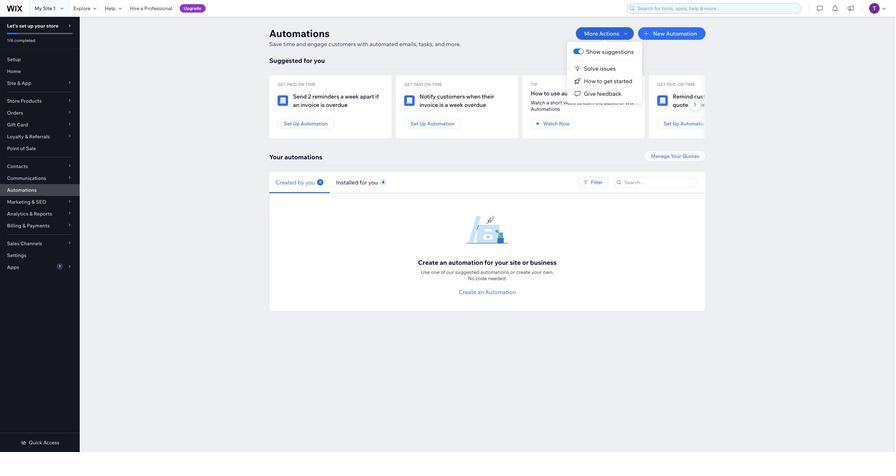 Task type: describe. For each thing, give the bounding box(es) containing it.
with
[[358, 41, 369, 48]]

reports
[[34, 211, 52, 217]]

the
[[596, 100, 603, 106]]

hire a professional link
[[126, 0, 177, 17]]

send
[[293, 93, 307, 100]]

0 vertical spatial site
[[43, 5, 52, 12]]

use
[[551, 90, 561, 97]]

Search... field
[[623, 178, 695, 188]]

watch now button
[[531, 119, 576, 129]]

create an automation button
[[459, 288, 516, 297]]

our
[[447, 269, 454, 276]]

time for notify
[[432, 82, 442, 87]]

analytics & reports
[[7, 211, 52, 217]]

your inside sidebar element
[[35, 23, 45, 29]]

an for automation
[[440, 259, 447, 267]]

get for send 2 reminders a week apart if an invoice is overdue
[[278, 82, 286, 87]]

learn
[[583, 100, 595, 106]]

for for installed
[[360, 179, 367, 186]]

store
[[46, 23, 59, 29]]

more actions
[[585, 30, 620, 37]]

automations link
[[0, 184, 80, 196]]

4
[[382, 180, 385, 185]]

now
[[560, 121, 570, 127]]

business
[[530, 259, 557, 267]]

0 horizontal spatial to
[[544, 90, 550, 97]]

set up automation button for send 2 reminders a week apart if an invoice is overdue
[[278, 119, 334, 129]]

2 horizontal spatial your
[[532, 269, 542, 276]]

wix
[[626, 100, 634, 106]]

issues
[[600, 65, 616, 72]]

hire
[[130, 5, 140, 12]]

0 vertical spatial or
[[523, 259, 529, 267]]

up for remind customers their price quote expires in 1 week
[[673, 121, 680, 127]]

explore
[[73, 5, 91, 12]]

Search for tools, apps, help & more... field
[[636, 3, 800, 13]]

help
[[105, 5, 116, 12]]

in
[[710, 101, 715, 108]]

loyalty & referrals button
[[0, 131, 80, 143]]

week inside "notify customers when their invoice is a week overdue"
[[450, 101, 464, 108]]

sale
[[26, 146, 36, 152]]

0 horizontal spatial 1
[[53, 5, 56, 12]]

up for notify customers when their invoice is a week overdue
[[420, 121, 426, 127]]

tip
[[531, 82, 538, 87]]

paid for send
[[287, 82, 297, 87]]

actions
[[600, 30, 620, 37]]

home link
[[0, 65, 80, 77]]

site & app button
[[0, 77, 80, 89]]

quote
[[673, 101, 689, 108]]

set up automation for send 2 reminders a week apart if an invoice is overdue
[[284, 121, 328, 127]]

let's set up your store
[[7, 23, 59, 29]]

is inside "notify customers when their invoice is a week overdue"
[[440, 101, 444, 108]]

you for installed for you
[[369, 179, 378, 186]]

more actions button
[[576, 27, 635, 40]]

communications
[[7, 175, 46, 182]]

point of sale
[[7, 146, 36, 152]]

app
[[22, 80, 31, 86]]

tip how to use automations watch a short video to learn the basics of wix automations
[[531, 82, 634, 112]]

short
[[551, 100, 563, 106]]

customers for remind
[[695, 93, 723, 100]]

products
[[21, 98, 42, 104]]

suggestions
[[602, 48, 634, 55]]

1 inside sidebar element
[[59, 265, 61, 269]]

customers inside automations save time and engage customers with automated emails, tasks, and more.
[[329, 41, 356, 48]]

site & app
[[7, 80, 31, 86]]

list containing how to use automations
[[269, 76, 772, 139]]

reminders
[[313, 93, 340, 100]]

get paid on time for remind customers their price quote expires in 1 week
[[658, 82, 696, 87]]

emails,
[[400, 41, 418, 48]]

suggested
[[455, 269, 480, 276]]

set up automation for remind customers their price quote expires in 1 week
[[664, 121, 708, 127]]

give feedback button
[[568, 87, 643, 100]]

sales channels button
[[0, 238, 80, 250]]

on for send
[[298, 82, 305, 87]]

orders
[[7, 110, 23, 116]]

overdue inside send 2 reminders a week apart if an invoice is overdue
[[326, 101, 348, 108]]

by
[[298, 179, 304, 186]]

automated
[[370, 41, 398, 48]]

communications button
[[0, 173, 80, 184]]

of inside sidebar element
[[20, 146, 25, 152]]

1 inside remind customers their price quote expires in 1 week
[[716, 101, 719, 108]]

completed
[[14, 38, 35, 43]]

2 and from the left
[[435, 41, 445, 48]]

& for marketing
[[32, 199, 35, 205]]

set up automation button for notify customers when their invoice is a week overdue
[[405, 119, 461, 129]]

overdue inside "notify customers when their invoice is a week overdue"
[[465, 101, 486, 108]]

upgrade button
[[180, 4, 206, 13]]

my site 1
[[35, 5, 56, 12]]

set up automation button for remind customers their price quote expires in 1 week
[[658, 119, 714, 129]]

give
[[584, 90, 596, 97]]

created by you
[[276, 179, 315, 186]]

filter
[[591, 180, 603, 186]]

filter button
[[579, 177, 610, 188]]

remind
[[673, 93, 693, 100]]

customers for notify
[[438, 93, 465, 100]]

price
[[737, 93, 751, 100]]

get
[[604, 78, 613, 85]]

installed for you
[[336, 179, 378, 186]]

my
[[35, 5, 42, 12]]

menu containing show suggestions
[[568, 45, 643, 100]]

create
[[517, 269, 531, 276]]

remind customers their price quote expires in 1 week
[[673, 93, 751, 108]]

expires
[[690, 101, 709, 108]]

tab list containing created by you
[[269, 172, 491, 193]]

quotas
[[683, 153, 700, 160]]

automation right new
[[667, 30, 698, 37]]

1 your from the left
[[269, 153, 283, 161]]

set for remind customers their price quote expires in 1 week
[[664, 121, 672, 127]]

automation down needed.
[[486, 289, 516, 296]]

for for suggested
[[304, 57, 313, 65]]

site inside popup button
[[7, 80, 16, 86]]

automations for automations
[[7, 187, 37, 194]]

marketing & seo
[[7, 199, 46, 205]]

settings link
[[0, 250, 80, 262]]

created
[[276, 179, 297, 186]]

1/6
[[7, 38, 13, 43]]

billing
[[7, 223, 21, 229]]

site
[[510, 259, 521, 267]]

manage your quotas
[[652, 153, 700, 160]]

time for send
[[306, 82, 316, 87]]

solve issues button
[[568, 62, 643, 75]]

own.
[[543, 269, 554, 276]]

how inside button
[[584, 78, 596, 85]]

& for site
[[17, 80, 21, 86]]

orders button
[[0, 107, 80, 119]]

& for billing
[[22, 223, 26, 229]]

point of sale link
[[0, 143, 80, 155]]

category image for quote
[[658, 96, 668, 106]]

watch inside "tip how to use automations watch a short video to learn the basics of wix automations"
[[531, 100, 546, 106]]

of inside "tip how to use automations watch a short video to learn the basics of wix automations"
[[620, 100, 625, 106]]

their inside "notify customers when their invoice is a week overdue"
[[482, 93, 495, 100]]

category image
[[278, 96, 288, 106]]

let's
[[7, 23, 18, 29]]

you for suggested for you
[[314, 57, 325, 65]]

create an automation
[[459, 289, 516, 296]]

get for notify customers when their invoice is a week overdue
[[405, 82, 413, 87]]

watch now
[[544, 121, 570, 127]]

invoice inside "notify customers when their invoice is a week overdue"
[[420, 101, 438, 108]]



Task type: vqa. For each thing, say whether or not it's contained in the screenshot.
domain. to the bottom
no



Task type: locate. For each thing, give the bounding box(es) containing it.
1 horizontal spatial how
[[584, 78, 596, 85]]

when
[[467, 93, 481, 100]]

3 set up automation button from the left
[[658, 119, 714, 129]]

0 horizontal spatial an
[[293, 101, 300, 108]]

2 horizontal spatial set up automation
[[664, 121, 708, 127]]

an down "code"
[[478, 289, 484, 296]]

set up automation button down quote
[[658, 119, 714, 129]]

2 overdue from the left
[[465, 101, 486, 108]]

how up give
[[584, 78, 596, 85]]

1 right my
[[53, 5, 56, 12]]

0 horizontal spatial set up automation button
[[278, 119, 334, 129]]

or down site
[[511, 269, 515, 276]]

create up use
[[418, 259, 439, 267]]

create inside button
[[459, 289, 477, 296]]

their inside remind customers their price quote expires in 1 week
[[724, 93, 736, 100]]

up down quote
[[673, 121, 680, 127]]

tasks,
[[419, 41, 434, 48]]

on for remind
[[678, 82, 685, 87]]

1 vertical spatial watch
[[544, 121, 559, 127]]

overdue down reminders
[[326, 101, 348, 108]]

1 is from the left
[[321, 101, 325, 108]]

0 horizontal spatial create
[[418, 259, 439, 267]]

and left the more.
[[435, 41, 445, 48]]

2 set from the left
[[411, 121, 419, 127]]

0 vertical spatial your
[[35, 23, 45, 29]]

1 horizontal spatial time
[[432, 82, 442, 87]]

1 get from the left
[[278, 82, 286, 87]]

paid up send
[[287, 82, 297, 87]]

1 vertical spatial site
[[7, 80, 16, 86]]

one
[[431, 269, 440, 276]]

a inside "tip how to use automations watch a short video to learn the basics of wix automations"
[[547, 100, 550, 106]]

seo
[[36, 199, 46, 205]]

to left learn
[[577, 100, 582, 106]]

1 horizontal spatial on
[[425, 82, 431, 87]]

& inside 'billing & payments' dropdown button
[[22, 223, 26, 229]]

customers inside remind customers their price quote expires in 1 week
[[695, 93, 723, 100]]

set for notify customers when their invoice is a week overdue
[[411, 121, 419, 127]]

0 horizontal spatial of
[[20, 146, 25, 152]]

1 horizontal spatial week
[[450, 101, 464, 108]]

sidebar element
[[0, 17, 80, 453]]

1 time from the left
[[306, 82, 316, 87]]

2 horizontal spatial for
[[485, 259, 494, 267]]

setup link
[[0, 54, 80, 65]]

channels
[[21, 241, 42, 247]]

watch left now
[[544, 121, 559, 127]]

started
[[614, 78, 633, 85]]

your up created in the left of the page
[[269, 153, 283, 161]]

billing & payments
[[7, 223, 50, 229]]

2 vertical spatial automations
[[481, 269, 510, 276]]

0 vertical spatial 1
[[53, 5, 56, 12]]

0 horizontal spatial your
[[35, 23, 45, 29]]

set up automation button
[[278, 119, 334, 129], [405, 119, 461, 129], [658, 119, 714, 129]]

2 vertical spatial an
[[478, 289, 484, 296]]

1 on from the left
[[298, 82, 305, 87]]

a
[[141, 5, 143, 12], [341, 93, 344, 100], [547, 100, 550, 106], [445, 101, 448, 108]]

help button
[[101, 0, 126, 17]]

set up automation down quote
[[664, 121, 708, 127]]

0 horizontal spatial category image
[[405, 96, 415, 106]]

site down 'home'
[[7, 80, 16, 86]]

0 horizontal spatial site
[[7, 80, 16, 86]]

& left the app at the top left of the page
[[17, 80, 21, 86]]

paid up 'remind'
[[667, 82, 677, 87]]

automations for automations save time and engage customers with automated emails, tasks, and more.
[[269, 27, 330, 40]]

your right the up
[[35, 23, 45, 29]]

2 set up automation from the left
[[411, 121, 455, 127]]

create an automation for your site or business use one of our suggested automations or create your own. no code needed.
[[418, 259, 557, 282]]

your left site
[[495, 259, 509, 267]]

you right by
[[306, 179, 315, 186]]

hire a professional
[[130, 5, 172, 12]]

automations inside "tip how to use automations watch a short video to learn the basics of wix automations"
[[531, 106, 560, 112]]

1 vertical spatial how
[[531, 90, 543, 97]]

3 on from the left
[[678, 82, 685, 87]]

time
[[283, 41, 295, 48]]

automations up 'marketing'
[[7, 187, 37, 194]]

up down notify
[[420, 121, 426, 127]]

send 2 reminders a week apart if an invoice is overdue
[[293, 93, 379, 108]]

set
[[19, 23, 26, 29]]

set up automation button down notify
[[405, 119, 461, 129]]

week
[[345, 93, 359, 100], [450, 101, 464, 108], [720, 101, 734, 108]]

0 vertical spatial of
[[620, 100, 625, 106]]

on for notify
[[425, 82, 431, 87]]

settings
[[7, 253, 26, 259]]

an up the our
[[440, 259, 447, 267]]

& inside loyalty & referrals dropdown button
[[25, 134, 28, 140]]

show suggestions button
[[568, 45, 643, 58]]

1 their from the left
[[482, 93, 495, 100]]

1 horizontal spatial automations
[[269, 27, 330, 40]]

2 vertical spatial your
[[532, 269, 542, 276]]

set up automation down notify
[[411, 121, 455, 127]]

0 vertical spatial automations
[[269, 27, 330, 40]]

1 category image from the left
[[405, 96, 415, 106]]

contacts button
[[0, 161, 80, 173]]

0 horizontal spatial your
[[269, 153, 283, 161]]

0 horizontal spatial how
[[531, 90, 543, 97]]

& inside the marketing & seo "dropdown button"
[[32, 199, 35, 205]]

1 right in
[[716, 101, 719, 108]]

0 horizontal spatial week
[[345, 93, 359, 100]]

paid
[[287, 82, 297, 87], [414, 82, 424, 87], [667, 82, 677, 87]]

for inside create an automation for your site or business use one of our suggested automations or create your own. no code needed.
[[485, 259, 494, 267]]

1 horizontal spatial or
[[523, 259, 529, 267]]

1 and from the left
[[296, 41, 306, 48]]

you left 4
[[369, 179, 378, 186]]

on up notify
[[425, 82, 431, 87]]

automations inside "tip how to use automations watch a short video to learn the basics of wix automations"
[[562, 90, 595, 97]]

2 horizontal spatial an
[[478, 289, 484, 296]]

1 vertical spatial or
[[511, 269, 515, 276]]

1 set up automation button from the left
[[278, 119, 334, 129]]

billing & payments button
[[0, 220, 80, 232]]

apps
[[7, 265, 19, 271]]

1 vertical spatial automations
[[285, 153, 323, 161]]

1 horizontal spatial get paid on time
[[405, 82, 442, 87]]

1 paid from the left
[[287, 82, 297, 87]]

create inside create an automation for your site or business use one of our suggested automations or create your own. no code needed.
[[418, 259, 439, 267]]

3 up from the left
[[673, 121, 680, 127]]

1 down the settings link
[[59, 265, 61, 269]]

0 horizontal spatial get paid on time
[[278, 82, 316, 87]]

up for send 2 reminders a week apart if an invoice is overdue
[[293, 121, 300, 127]]

an inside button
[[478, 289, 484, 296]]

for up "code"
[[485, 259, 494, 267]]

analytics & reports button
[[0, 208, 80, 220]]

2 horizontal spatial 1
[[716, 101, 719, 108]]

show suggestions
[[586, 48, 634, 55]]

0 horizontal spatial overdue
[[326, 101, 348, 108]]

their right when
[[482, 93, 495, 100]]

0 horizontal spatial their
[[482, 93, 495, 100]]

new
[[653, 30, 665, 37]]

engage
[[308, 41, 327, 48]]

paid for remind
[[667, 82, 677, 87]]

paid up notify
[[414, 82, 424, 87]]

1 horizontal spatial 1
[[59, 265, 61, 269]]

2 vertical spatial to
[[577, 100, 582, 106]]

set for send 2 reminders a week apart if an invoice is overdue
[[284, 121, 292, 127]]

2 horizontal spatial week
[[720, 101, 734, 108]]

automation for remind customers their price quote expires in 1 week
[[681, 121, 708, 127]]

& for loyalty
[[25, 134, 28, 140]]

0 horizontal spatial customers
[[329, 41, 356, 48]]

is inside send 2 reminders a week apart if an invoice is overdue
[[321, 101, 325, 108]]

set up automation for notify customers when their invoice is a week overdue
[[411, 121, 455, 127]]

gift card
[[7, 122, 28, 128]]

manage your quotas button
[[645, 151, 706, 162]]

1 up from the left
[[293, 121, 300, 127]]

& right loyalty
[[25, 134, 28, 140]]

category image for invoice
[[405, 96, 415, 106]]

watch left short
[[531, 100, 546, 106]]

0 horizontal spatial set up automation
[[284, 121, 328, 127]]

needed.
[[489, 276, 507, 282]]

2 on from the left
[[425, 82, 431, 87]]

2 horizontal spatial get paid on time
[[658, 82, 696, 87]]

more.
[[446, 41, 461, 48]]

time up notify
[[432, 82, 442, 87]]

suggested for you
[[269, 57, 325, 65]]

no
[[468, 276, 475, 282]]

solve
[[584, 65, 599, 72]]

use
[[421, 269, 430, 276]]

how to get started button
[[568, 75, 643, 87]]

of left wix
[[620, 100, 625, 106]]

0 vertical spatial for
[[304, 57, 313, 65]]

your automations
[[269, 153, 323, 161]]

solve issues
[[584, 65, 616, 72]]

automation down expires
[[681, 121, 708, 127]]

1 vertical spatial your
[[495, 259, 509, 267]]

automations up create an automation
[[481, 269, 510, 276]]

2 horizontal spatial time
[[686, 82, 696, 87]]

invoice down 2 at the top
[[301, 101, 319, 108]]

save
[[269, 41, 282, 48]]

a inside "notify customers when their invoice is a week overdue"
[[445, 101, 448, 108]]

1 vertical spatial to
[[544, 90, 550, 97]]

week inside remind customers their price quote expires in 1 week
[[720, 101, 734, 108]]

list
[[269, 76, 772, 139]]

your left the own.
[[532, 269, 542, 276]]

3 set up automation from the left
[[664, 121, 708, 127]]

1 horizontal spatial their
[[724, 93, 736, 100]]

and right the time
[[296, 41, 306, 48]]

create down no
[[459, 289, 477, 296]]

you for created by you
[[306, 179, 315, 186]]

2 horizontal spatial automations
[[562, 90, 595, 97]]

2 vertical spatial automations
[[7, 187, 37, 194]]

2 invoice from the left
[[420, 101, 438, 108]]

category image
[[405, 96, 415, 106], [658, 96, 668, 106]]

of
[[620, 100, 625, 106], [20, 146, 25, 152], [441, 269, 446, 276]]

your left 'quotas'
[[671, 153, 682, 160]]

an inside create an automation for your site or business use one of our suggested automations or create your own. no code needed.
[[440, 259, 447, 267]]

2 up from the left
[[420, 121, 426, 127]]

1 vertical spatial an
[[440, 259, 447, 267]]

an inside send 2 reminders a week apart if an invoice is overdue
[[293, 101, 300, 108]]

& inside the site & app popup button
[[17, 80, 21, 86]]

3 paid from the left
[[667, 82, 677, 87]]

0
[[319, 180, 322, 185]]

1 horizontal spatial paid
[[414, 82, 424, 87]]

referrals
[[29, 134, 50, 140]]

time up 'remind'
[[686, 82, 696, 87]]

up down send
[[293, 121, 300, 127]]

automation for notify customers when their invoice is a week overdue
[[428, 121, 455, 127]]

1 overdue from the left
[[326, 101, 348, 108]]

analytics
[[7, 211, 28, 217]]

2 get from the left
[[405, 82, 413, 87]]

customers up in
[[695, 93, 723, 100]]

2 category image from the left
[[658, 96, 668, 106]]

1 set up automation from the left
[[284, 121, 328, 127]]

0 horizontal spatial get
[[278, 82, 286, 87]]

0 horizontal spatial paid
[[287, 82, 297, 87]]

set
[[284, 121, 292, 127], [411, 121, 419, 127], [664, 121, 672, 127]]

0 horizontal spatial for
[[304, 57, 313, 65]]

week inside send 2 reminders a week apart if an invoice is overdue
[[345, 93, 359, 100]]

video
[[564, 100, 576, 106]]

your inside button
[[671, 153, 682, 160]]

0 horizontal spatial and
[[296, 41, 306, 48]]

automation
[[667, 30, 698, 37], [301, 121, 328, 127], [428, 121, 455, 127], [681, 121, 708, 127], [486, 289, 516, 296]]

get for remind customers their price quote expires in 1 week
[[658, 82, 666, 87]]

2 horizontal spatial set up automation button
[[658, 119, 714, 129]]

customers left the with
[[329, 41, 356, 48]]

1 vertical spatial 1
[[716, 101, 719, 108]]

2 horizontal spatial set
[[664, 121, 672, 127]]

an down send
[[293, 101, 300, 108]]

how down 'tip'
[[531, 90, 543, 97]]

automations up watch now 'button'
[[531, 106, 560, 112]]

suggested
[[269, 57, 302, 65]]

1 horizontal spatial to
[[577, 100, 582, 106]]

& right billing
[[22, 223, 26, 229]]

2 horizontal spatial automations
[[531, 106, 560, 112]]

1 horizontal spatial get
[[405, 82, 413, 87]]

1 horizontal spatial for
[[360, 179, 367, 186]]

installed
[[336, 179, 359, 186]]

3 get paid on time from the left
[[658, 82, 696, 87]]

to inside button
[[598, 78, 603, 85]]

1 horizontal spatial invoice
[[420, 101, 438, 108]]

new automation button
[[639, 27, 706, 40]]

0 vertical spatial create
[[418, 259, 439, 267]]

1 invoice from the left
[[301, 101, 319, 108]]

& inside analytics & reports dropdown button
[[30, 211, 33, 217]]

their left the price
[[724, 93, 736, 100]]

1 horizontal spatial customers
[[438, 93, 465, 100]]

0 horizontal spatial up
[[293, 121, 300, 127]]

2 your from the left
[[671, 153, 682, 160]]

sales
[[7, 241, 19, 247]]

1 horizontal spatial of
[[441, 269, 446, 276]]

2 time from the left
[[432, 82, 442, 87]]

of left 'sale'
[[20, 146, 25, 152]]

watch inside 'button'
[[544, 121, 559, 127]]

customers inside "notify customers when their invoice is a week overdue"
[[438, 93, 465, 100]]

2 horizontal spatial of
[[620, 100, 625, 106]]

automations inside automations save time and engage customers with automated emails, tasks, and more.
[[269, 27, 330, 40]]

customers
[[329, 41, 356, 48], [438, 93, 465, 100], [695, 93, 723, 100]]

3 time from the left
[[686, 82, 696, 87]]

2 vertical spatial for
[[485, 259, 494, 267]]

2 horizontal spatial customers
[[695, 93, 723, 100]]

0 horizontal spatial automations
[[7, 187, 37, 194]]

set up automation down 2 at the top
[[284, 121, 328, 127]]

category image left notify
[[405, 96, 415, 106]]

2 is from the left
[[440, 101, 444, 108]]

for down engage
[[304, 57, 313, 65]]

2 their from the left
[[724, 93, 736, 100]]

1 horizontal spatial an
[[440, 259, 447, 267]]

quick access button
[[20, 440, 59, 446]]

of inside create an automation for your site or business use one of our suggested automations or create your own. no code needed.
[[441, 269, 446, 276]]

1 horizontal spatial set
[[411, 121, 419, 127]]

store products
[[7, 98, 42, 104]]

2 horizontal spatial paid
[[667, 82, 677, 87]]

0 vertical spatial watch
[[531, 100, 546, 106]]

0 horizontal spatial on
[[298, 82, 305, 87]]

2 horizontal spatial up
[[673, 121, 680, 127]]

create for automation
[[418, 259, 439, 267]]

0 vertical spatial how
[[584, 78, 596, 85]]

0 vertical spatial an
[[293, 101, 300, 108]]

get paid on time up send
[[278, 82, 316, 87]]

get paid on time for notify customers when their invoice is a week overdue
[[405, 82, 442, 87]]

3 set from the left
[[664, 121, 672, 127]]

their
[[482, 93, 495, 100], [724, 93, 736, 100]]

& left reports
[[30, 211, 33, 217]]

you down engage
[[314, 57, 325, 65]]

more
[[585, 30, 599, 37]]

get paid on time up 'remind'
[[658, 82, 696, 87]]

1 horizontal spatial set up automation
[[411, 121, 455, 127]]

2
[[308, 93, 311, 100]]

overdue
[[326, 101, 348, 108], [465, 101, 486, 108]]

1 horizontal spatial and
[[435, 41, 445, 48]]

quick
[[29, 440, 42, 446]]

1 horizontal spatial category image
[[658, 96, 668, 106]]

apart
[[360, 93, 374, 100]]

give feedback
[[584, 90, 622, 97]]

automation down "notify customers when their invoice is a week overdue"
[[428, 121, 455, 127]]

time up 2 at the top
[[306, 82, 316, 87]]

1 get paid on time from the left
[[278, 82, 316, 87]]

0 horizontal spatial or
[[511, 269, 515, 276]]

or up create
[[523, 259, 529, 267]]

for right installed
[[360, 179, 367, 186]]

an for automation
[[478, 289, 484, 296]]

& for analytics
[[30, 211, 33, 217]]

automation for send 2 reminders a week apart if an invoice is overdue
[[301, 121, 328, 127]]

automations up video on the top of page
[[562, 90, 595, 97]]

to left get
[[598, 78, 603, 85]]

3 get from the left
[[658, 82, 666, 87]]

paid for notify
[[414, 82, 424, 87]]

1 horizontal spatial up
[[420, 121, 426, 127]]

automations up the time
[[269, 27, 330, 40]]

automations inside create an automation for your site or business use one of our suggested automations or create your own. no code needed.
[[481, 269, 510, 276]]

for
[[304, 57, 313, 65], [360, 179, 367, 186], [485, 259, 494, 267]]

a inside send 2 reminders a week apart if an invoice is overdue
[[341, 93, 344, 100]]

tab list
[[269, 172, 491, 193]]

automation down 2 at the top
[[301, 121, 328, 127]]

site right my
[[43, 5, 52, 12]]

0 horizontal spatial time
[[306, 82, 316, 87]]

set up automation button down 2 at the top
[[278, 119, 334, 129]]

2 vertical spatial 1
[[59, 265, 61, 269]]

gift card button
[[0, 119, 80, 131]]

create
[[418, 259, 439, 267], [459, 289, 477, 296]]

get paid on time for send 2 reminders a week apart if an invoice is overdue
[[278, 82, 316, 87]]

gift
[[7, 122, 16, 128]]

2 get paid on time from the left
[[405, 82, 442, 87]]

overdue down when
[[465, 101, 486, 108]]

1 horizontal spatial automations
[[481, 269, 510, 276]]

menu
[[568, 45, 643, 100]]

&
[[17, 80, 21, 86], [25, 134, 28, 140], [32, 199, 35, 205], [30, 211, 33, 217], [22, 223, 26, 229]]

how inside "tip how to use automations watch a short video to learn the basics of wix automations"
[[531, 90, 543, 97]]

invoice down notify
[[420, 101, 438, 108]]

1 vertical spatial for
[[360, 179, 367, 186]]

feedback
[[598, 90, 622, 97]]

category image left quote
[[658, 96, 668, 106]]

2 set up automation button from the left
[[405, 119, 461, 129]]

2 vertical spatial of
[[441, 269, 446, 276]]

2 paid from the left
[[414, 82, 424, 87]]

1 horizontal spatial your
[[671, 153, 682, 160]]

2 horizontal spatial get
[[658, 82, 666, 87]]

loyalty
[[7, 134, 24, 140]]

an
[[293, 101, 300, 108], [440, 259, 447, 267], [478, 289, 484, 296]]

time for remind
[[686, 82, 696, 87]]

manage
[[652, 153, 670, 160]]

up
[[293, 121, 300, 127], [420, 121, 426, 127], [673, 121, 680, 127]]

get paid on time up notify
[[405, 82, 442, 87]]

invoice inside send 2 reminders a week apart if an invoice is overdue
[[301, 101, 319, 108]]

0 horizontal spatial invoice
[[301, 101, 319, 108]]

create for automation
[[459, 289, 477, 296]]

& left seo
[[32, 199, 35, 205]]

1 vertical spatial create
[[459, 289, 477, 296]]

1 horizontal spatial overdue
[[465, 101, 486, 108]]

2 horizontal spatial to
[[598, 78, 603, 85]]

on up 'remind'
[[678, 82, 685, 87]]

customers left when
[[438, 93, 465, 100]]

automations inside 'link'
[[7, 187, 37, 194]]

1 set from the left
[[284, 121, 292, 127]]

on up send
[[298, 82, 305, 87]]

to left the use
[[544, 90, 550, 97]]

of left the our
[[441, 269, 446, 276]]

automations up by
[[285, 153, 323, 161]]



